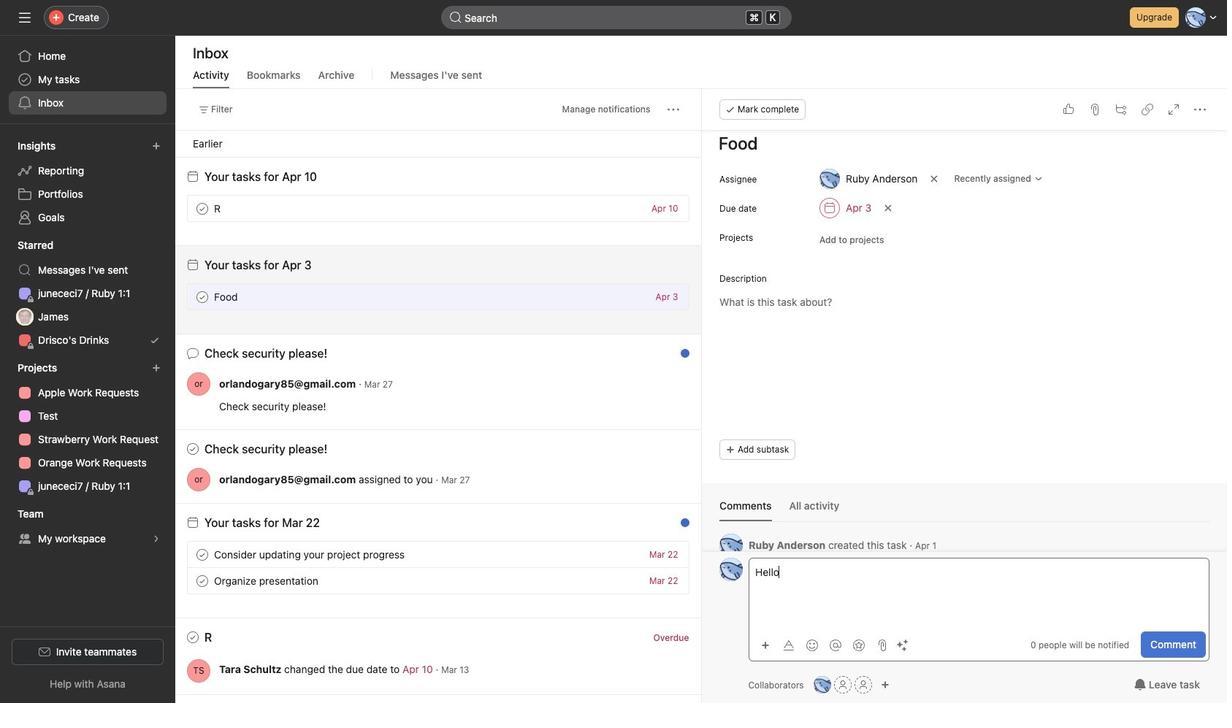 Task type: vqa. For each thing, say whether or not it's contained in the screenshot.
right RA image
yes



Task type: locate. For each thing, give the bounding box(es) containing it.
0 vertical spatial mark complete image
[[194, 200, 211, 217]]

mark complete image
[[194, 200, 211, 217], [194, 288, 211, 306], [194, 546, 211, 564]]

1 vertical spatial mark complete checkbox
[[194, 572, 211, 590]]

0 vertical spatial mark complete checkbox
[[194, 200, 211, 217]]

new project or portfolio image
[[152, 364, 161, 373]]

add or remove collaborators image
[[881, 681, 889, 690]]

tab list inside the food dialog
[[719, 498, 1210, 522]]

tab list
[[719, 498, 1210, 522]]

more actions image
[[667, 104, 679, 115]]

clear due date image
[[884, 204, 892, 213]]

toolbar
[[755, 634, 913, 656]]

1 mark complete image from the top
[[194, 200, 211, 217]]

2 vertical spatial mark complete image
[[194, 546, 211, 564]]

mark complete image up mark complete image
[[194, 546, 211, 564]]

archive notifications image
[[673, 636, 685, 647]]

mark complete checkbox up message icon
[[194, 288, 211, 306]]

remove assignee image
[[930, 175, 939, 183]]

main content
[[702, 85, 1227, 576]]

archive notification image
[[673, 351, 685, 363], [673, 521, 685, 533]]

starred element
[[0, 232, 175, 355]]

your tasks for apr 10, task element
[[205, 170, 317, 183]]

new insights image
[[152, 142, 161, 150]]

1 archive notification image from the top
[[673, 351, 685, 363]]

2 mark complete checkbox from the top
[[194, 288, 211, 306]]

your tasks for mar 22, task element
[[205, 516, 320, 530]]

None field
[[441, 6, 792, 29]]

2 vertical spatial ra image
[[816, 676, 828, 694]]

1 vertical spatial mark complete checkbox
[[194, 288, 211, 306]]

full screen image
[[1167, 104, 1179, 115]]

global element
[[0, 36, 175, 123]]

or image
[[194, 373, 203, 396]]

add to bookmarks image
[[650, 636, 661, 647]]

3 mark complete image from the top
[[194, 546, 211, 564]]

projects element
[[0, 355, 175, 501]]

0 vertical spatial archive notification image
[[673, 351, 685, 363]]

insights element
[[0, 133, 175, 232]]

add subtask image
[[1115, 104, 1126, 115]]

mark complete image down your tasks for apr 10, task element
[[194, 200, 211, 217]]

mark complete image up message icon
[[194, 288, 211, 306]]

ra image
[[725, 534, 737, 557], [725, 558, 737, 581], [816, 676, 828, 694]]

1 vertical spatial archive notification image
[[673, 521, 685, 533]]

Mark complete checkbox
[[194, 546, 211, 564], [194, 572, 211, 590]]

mark complete checkbox down your tasks for apr 10, task element
[[194, 200, 211, 217]]

Mark complete checkbox
[[194, 200, 211, 217], [194, 288, 211, 306]]

1 vertical spatial ra image
[[725, 558, 737, 581]]

0 vertical spatial mark complete checkbox
[[194, 546, 211, 564]]

your tasks for apr 3, task element
[[205, 259, 312, 272]]

2 mark complete image from the top
[[194, 288, 211, 306]]

1 vertical spatial mark complete image
[[194, 288, 211, 306]]

appreciations image
[[853, 640, 865, 651]]

copy task link image
[[1141, 104, 1153, 115]]

message icon image
[[187, 348, 199, 359]]



Task type: describe. For each thing, give the bounding box(es) containing it.
insert an object image
[[761, 641, 770, 650]]

0 likes. click to like this task image
[[1062, 104, 1074, 115]]

2 archive notification image from the top
[[673, 521, 685, 533]]

attach a file or paste an image image
[[876, 640, 888, 651]]

2 mark complete checkbox from the top
[[194, 572, 211, 590]]

mark complete image for 1st mark complete checkbox from the bottom of the page
[[194, 288, 211, 306]]

hide sidebar image
[[19, 12, 31, 23]]

1 mark complete checkbox from the top
[[194, 200, 211, 217]]

at mention image
[[829, 640, 841, 651]]

formatting image
[[783, 640, 794, 651]]

emoji image
[[806, 640, 818, 651]]

ja image
[[20, 308, 30, 326]]

toolbar inside the food dialog
[[755, 634, 913, 656]]

see details, my workspace image
[[152, 535, 161, 543]]

mark complete image for 1st mark complete checkbox from the top of the page
[[194, 200, 211, 217]]

isinverse image
[[450, 12, 462, 23]]

ts image
[[193, 660, 204, 683]]

attachments: add a file to this task, food image
[[1088, 104, 1100, 115]]

0 vertical spatial ra image
[[725, 534, 737, 557]]

food dialog
[[702, 85, 1227, 703]]

more actions for this task image
[[1194, 104, 1205, 115]]

1 mark complete checkbox from the top
[[194, 546, 211, 564]]

mark complete image
[[194, 572, 211, 590]]

or image
[[194, 468, 203, 492]]

Search tasks, projects, and more text field
[[441, 6, 792, 29]]

ai assist options (upgrade) image
[[897, 640, 908, 651]]

teams element
[[0, 501, 175, 554]]

Task Name text field
[[709, 126, 1210, 160]]



